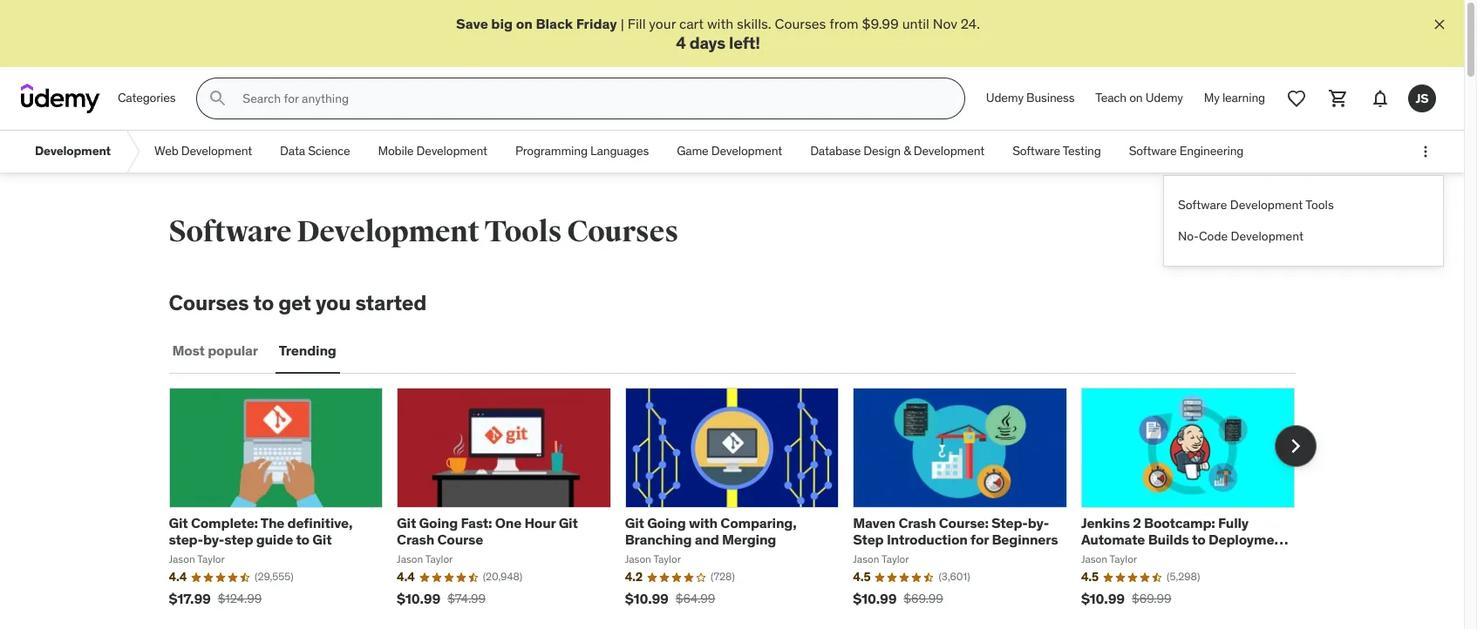 Task type: locate. For each thing, give the bounding box(es) containing it.
learning
[[1223, 90, 1266, 106]]

0 vertical spatial on
[[516, 15, 533, 32]]

web development link
[[141, 131, 266, 173]]

0 horizontal spatial on
[[516, 15, 533, 32]]

data science link
[[266, 131, 364, 173]]

1 vertical spatial tools
[[485, 214, 562, 251]]

development up "no-code development"
[[1231, 197, 1304, 213]]

courses inside save big on black friday | fill your cart with skills. courses from $9.99 until nov 24. 4 days left!
[[775, 15, 826, 32]]

git going fast: one hour git crash course
[[397, 515, 578, 549]]

|
[[621, 15, 624, 32]]

automate
[[1082, 532, 1146, 549]]

crash inside git going fast: one hour git crash course
[[397, 532, 435, 549]]

0 horizontal spatial crash
[[397, 532, 435, 549]]

development up 'started'
[[297, 214, 479, 251]]

1 horizontal spatial going
[[647, 515, 686, 532]]

days
[[690, 33, 726, 54]]

arrow pointing to subcategory menu links image
[[125, 131, 141, 173]]

development
[[35, 143, 111, 159], [181, 143, 252, 159], [417, 143, 488, 159], [712, 143, 783, 159], [914, 143, 985, 159], [1231, 197, 1304, 213], [297, 214, 479, 251], [1231, 228, 1304, 244]]

jenkins
[[1082, 515, 1130, 532]]

bootcamp:
[[1145, 515, 1216, 532]]

going left fast:
[[419, 515, 458, 532]]

mobile
[[378, 143, 414, 159]]

0 horizontal spatial courses
[[169, 290, 249, 317]]

development right the web
[[181, 143, 252, 159]]

1 horizontal spatial tools
[[1306, 197, 1335, 213]]

1 horizontal spatial udemy
[[1146, 90, 1184, 106]]

comparing,
[[721, 515, 797, 532]]

tools up no-code development link
[[1306, 197, 1335, 213]]

tools
[[1306, 197, 1335, 213], [485, 214, 562, 251]]

courses left from
[[775, 15, 826, 32]]

database design & development
[[811, 143, 985, 159]]

mobile development link
[[364, 131, 502, 173]]

git inside the git going with comparing, branching and merging
[[625, 515, 644, 532]]

on
[[516, 15, 533, 32], [1130, 90, 1143, 106]]

my
[[1205, 90, 1220, 106]]

teach
[[1096, 90, 1127, 106]]

the
[[261, 515, 285, 532]]

2 horizontal spatial courses
[[775, 15, 826, 32]]

on right big
[[516, 15, 533, 32]]

to right the builds
[[1193, 532, 1206, 549]]

1 horizontal spatial to
[[296, 532, 310, 549]]

0 horizontal spatial tools
[[485, 214, 562, 251]]

0 vertical spatial tools
[[1306, 197, 1335, 213]]

software down teach on udemy link
[[1129, 143, 1177, 159]]

course:
[[939, 515, 989, 532]]

development down software development tools
[[1231, 228, 1304, 244]]

software for software testing
[[1013, 143, 1061, 159]]

git right guide
[[313, 532, 332, 549]]

0 horizontal spatial to
[[254, 290, 274, 317]]

tools inside "link"
[[1306, 197, 1335, 213]]

friday
[[576, 15, 617, 32]]

shopping cart with 0 items image
[[1329, 88, 1350, 109]]

1 going from the left
[[419, 515, 458, 532]]

1 horizontal spatial by-
[[1028, 515, 1050, 532]]

git left course
[[397, 515, 416, 532]]

software up the code
[[1179, 197, 1228, 213]]

business
[[1027, 90, 1075, 106]]

one
[[495, 515, 522, 532]]

1 horizontal spatial crash
[[899, 515, 936, 532]]

game development link
[[663, 131, 797, 173]]

step
[[853, 532, 884, 549]]

development down udemy image on the left top of page
[[35, 143, 111, 159]]

to left "get"
[[254, 290, 274, 317]]

by- inside maven crash course: step-by- step introduction for beginners
[[1028, 515, 1050, 532]]

git left the complete:
[[169, 515, 188, 532]]

started
[[356, 290, 427, 317]]

1 vertical spatial on
[[1130, 90, 1143, 106]]

maven crash course: step-by- step introduction for beginners
[[853, 515, 1059, 549]]

web
[[154, 143, 178, 159]]

by- inside git complete: the definitive, step-by-step guide to git
[[203, 532, 224, 549]]

no-
[[1179, 228, 1200, 244]]

software down web development link
[[169, 214, 291, 251]]

courses
[[775, 15, 826, 32], [567, 214, 679, 251], [169, 290, 249, 317]]

software for software development tools
[[1179, 197, 1228, 213]]

software inside the software development tools "link"
[[1179, 197, 1228, 213]]

1 horizontal spatial on
[[1130, 90, 1143, 106]]

0 vertical spatial courses
[[775, 15, 826, 32]]

going for with
[[647, 515, 686, 532]]

1 vertical spatial with
[[689, 515, 718, 532]]

0 horizontal spatial udemy
[[987, 90, 1024, 106]]

1 horizontal spatial courses
[[567, 214, 679, 251]]

builds
[[1149, 532, 1190, 549]]

to right guide
[[296, 532, 310, 549]]

1 vertical spatial courses
[[567, 214, 679, 251]]

2 horizontal spatial to
[[1193, 532, 1206, 549]]

fast:
[[461, 515, 492, 532]]

cart
[[679, 15, 704, 32]]

going inside the git going with comparing, branching and merging
[[647, 515, 686, 532]]

git
[[169, 515, 188, 532], [397, 515, 416, 532], [559, 515, 578, 532], [625, 515, 644, 532], [313, 532, 332, 549]]

software development tools courses
[[169, 214, 679, 251]]

git complete: the definitive, step-by-step guide to git
[[169, 515, 353, 549]]

crash left course
[[397, 532, 435, 549]]

step
[[224, 532, 253, 549]]

git going with comparing, branching and merging
[[625, 515, 797, 549]]

to inside git complete: the definitive, step-by-step guide to git
[[296, 532, 310, 549]]

game development
[[677, 143, 783, 159]]

courses up most popular
[[169, 290, 249, 317]]

step-
[[992, 515, 1028, 532]]

2 going from the left
[[647, 515, 686, 532]]

git going fast: one hour git crash course link
[[397, 515, 578, 549]]

0 vertical spatial with
[[707, 15, 734, 32]]

going inside git going fast: one hour git crash course
[[419, 515, 458, 532]]

skills.
[[737, 15, 772, 32]]

no-code development link
[[1179, 221, 1430, 252]]

mobile development
[[378, 143, 488, 159]]

courses to get you started
[[169, 290, 427, 317]]

udemy left my
[[1146, 90, 1184, 106]]

0 horizontal spatial by-
[[203, 532, 224, 549]]

software left testing
[[1013, 143, 1061, 159]]

course
[[437, 532, 483, 549]]

big
[[491, 15, 513, 32]]

tools down programming
[[485, 214, 562, 251]]

trending
[[279, 342, 336, 360]]

crash right maven
[[899, 515, 936, 532]]

close image
[[1432, 16, 1449, 33]]

software inside software testing link
[[1013, 143, 1061, 159]]

black
[[536, 15, 573, 32]]

udemy
[[987, 90, 1024, 106], [1146, 90, 1184, 106]]

most popular
[[172, 342, 258, 360]]

udemy left business
[[987, 90, 1024, 106]]

courses down languages at the left top of the page
[[567, 214, 679, 251]]

0 horizontal spatial going
[[419, 515, 458, 532]]

by-
[[1028, 515, 1050, 532], [203, 532, 224, 549]]

fill
[[628, 15, 646, 32]]

your
[[649, 15, 676, 32]]

software development tools
[[1179, 197, 1335, 213]]

with inside the git going with comparing, branching and merging
[[689, 515, 718, 532]]

crash
[[899, 515, 936, 532], [397, 532, 435, 549]]

Search for anything text field
[[239, 84, 944, 114]]

notifications image
[[1370, 88, 1391, 109]]

hour
[[525, 515, 556, 532]]

on right teach
[[1130, 90, 1143, 106]]

going left the and
[[647, 515, 686, 532]]

definitive,
[[288, 515, 353, 532]]

software inside software engineering link
[[1129, 143, 1177, 159]]

software testing
[[1013, 143, 1102, 159]]

complete:
[[191, 515, 258, 532]]

branching
[[625, 532, 692, 549]]

git right hour
[[559, 515, 578, 532]]

software
[[1013, 143, 1061, 159], [1129, 143, 1177, 159], [1179, 197, 1228, 213], [169, 214, 291, 251]]

to
[[254, 290, 274, 317], [296, 532, 310, 549], [1193, 532, 1206, 549]]

on inside teach on udemy link
[[1130, 90, 1143, 106]]

git left the and
[[625, 515, 644, 532]]



Task type: describe. For each thing, give the bounding box(es) containing it.
no-code development
[[1179, 228, 1304, 244]]

git for git going with comparing, branching and merging
[[625, 515, 644, 532]]

submit search image
[[208, 88, 229, 109]]

development right &
[[914, 143, 985, 159]]

carousel element
[[169, 388, 1317, 620]]

udemy image
[[21, 84, 100, 114]]

categories button
[[107, 78, 186, 120]]

languages
[[591, 143, 649, 159]]

jenkins 2 bootcamp: fully automate builds to deployment 2020 link
[[1082, 515, 1289, 566]]

with inside save big on black friday | fill your cart with skills. courses from $9.99 until nov 24. 4 days left!
[[707, 15, 734, 32]]

and
[[695, 532, 719, 549]]

code
[[1199, 228, 1228, 244]]

udemy business link
[[976, 78, 1085, 120]]

programming languages
[[515, 143, 649, 159]]

$9.99
[[862, 15, 899, 32]]

database design & development link
[[797, 131, 999, 173]]

development link
[[21, 131, 125, 173]]

git complete: the definitive, step-by-step guide to git link
[[169, 515, 353, 549]]

on inside save big on black friday | fill your cart with skills. courses from $9.99 until nov 24. 4 days left!
[[516, 15, 533, 32]]

software for software development tools courses
[[169, 214, 291, 251]]

science
[[308, 143, 350, 159]]

save big on black friday | fill your cart with skills. courses from $9.99 until nov 24. 4 days left!
[[456, 15, 981, 54]]

2
[[1133, 515, 1142, 532]]

trending button
[[276, 331, 340, 372]]

popular
[[208, 342, 258, 360]]

development right mobile
[[417, 143, 488, 159]]

design
[[864, 143, 901, 159]]

maven crash course: step-by- step introduction for beginners link
[[853, 515, 1059, 549]]

next image
[[1282, 432, 1310, 460]]

engineering
[[1180, 143, 1244, 159]]

teach on udemy link
[[1085, 78, 1194, 120]]

24.
[[961, 15, 981, 32]]

categories
[[118, 90, 176, 106]]

to inside jenkins 2 bootcamp: fully automate builds to deployment 2020
[[1193, 532, 1206, 549]]

left!
[[729, 33, 761, 54]]

data science
[[280, 143, 350, 159]]

2 udemy from the left
[[1146, 90, 1184, 106]]

software development tools link
[[1179, 190, 1430, 221]]

database
[[811, 143, 861, 159]]

2 vertical spatial courses
[[169, 290, 249, 317]]

going for fast:
[[419, 515, 458, 532]]

4
[[676, 33, 686, 54]]

game
[[677, 143, 709, 159]]

you
[[316, 290, 351, 317]]

jenkins 2 bootcamp: fully automate builds to deployment 2020
[[1082, 515, 1288, 566]]

fully
[[1219, 515, 1249, 532]]

data
[[280, 143, 305, 159]]

web development
[[154, 143, 252, 159]]

deployment
[[1209, 532, 1288, 549]]

software testing link
[[999, 131, 1115, 173]]

beginners
[[992, 532, 1059, 549]]

git for git going fast: one hour git crash course
[[397, 515, 416, 532]]

my learning
[[1205, 90, 1266, 106]]

2020
[[1082, 548, 1115, 566]]

js link
[[1402, 78, 1444, 120]]

teach on udemy
[[1096, 90, 1184, 106]]

git going with comparing, branching and merging link
[[625, 515, 797, 549]]

most popular button
[[169, 331, 262, 372]]

udemy business
[[987, 90, 1075, 106]]

js
[[1416, 91, 1429, 106]]

software for software engineering
[[1129, 143, 1177, 159]]

software engineering link
[[1115, 131, 1258, 173]]

guide
[[256, 532, 293, 549]]

nov
[[933, 15, 958, 32]]

most
[[172, 342, 205, 360]]

programming languages link
[[502, 131, 663, 173]]

testing
[[1063, 143, 1102, 159]]

tools for software development tools courses
[[485, 214, 562, 251]]

software engineering
[[1129, 143, 1244, 159]]

development inside "link"
[[1231, 197, 1304, 213]]

introduction
[[887, 532, 968, 549]]

1 udemy from the left
[[987, 90, 1024, 106]]

my learning link
[[1194, 78, 1276, 120]]

step-
[[169, 532, 203, 549]]

maven
[[853, 515, 896, 532]]

crash inside maven crash course: step-by- step introduction for beginners
[[899, 515, 936, 532]]

merging
[[722, 532, 777, 549]]

for
[[971, 532, 989, 549]]

more subcategory menu links image
[[1418, 143, 1435, 161]]

tools for software development tools
[[1306, 197, 1335, 213]]

get
[[278, 290, 311, 317]]

development right game
[[712, 143, 783, 159]]

wishlist image
[[1287, 88, 1308, 109]]

programming
[[515, 143, 588, 159]]

git for git complete: the definitive, step-by-step guide to git
[[169, 515, 188, 532]]



Task type: vqa. For each thing, say whether or not it's contained in the screenshot.
Going related to Fast:
yes



